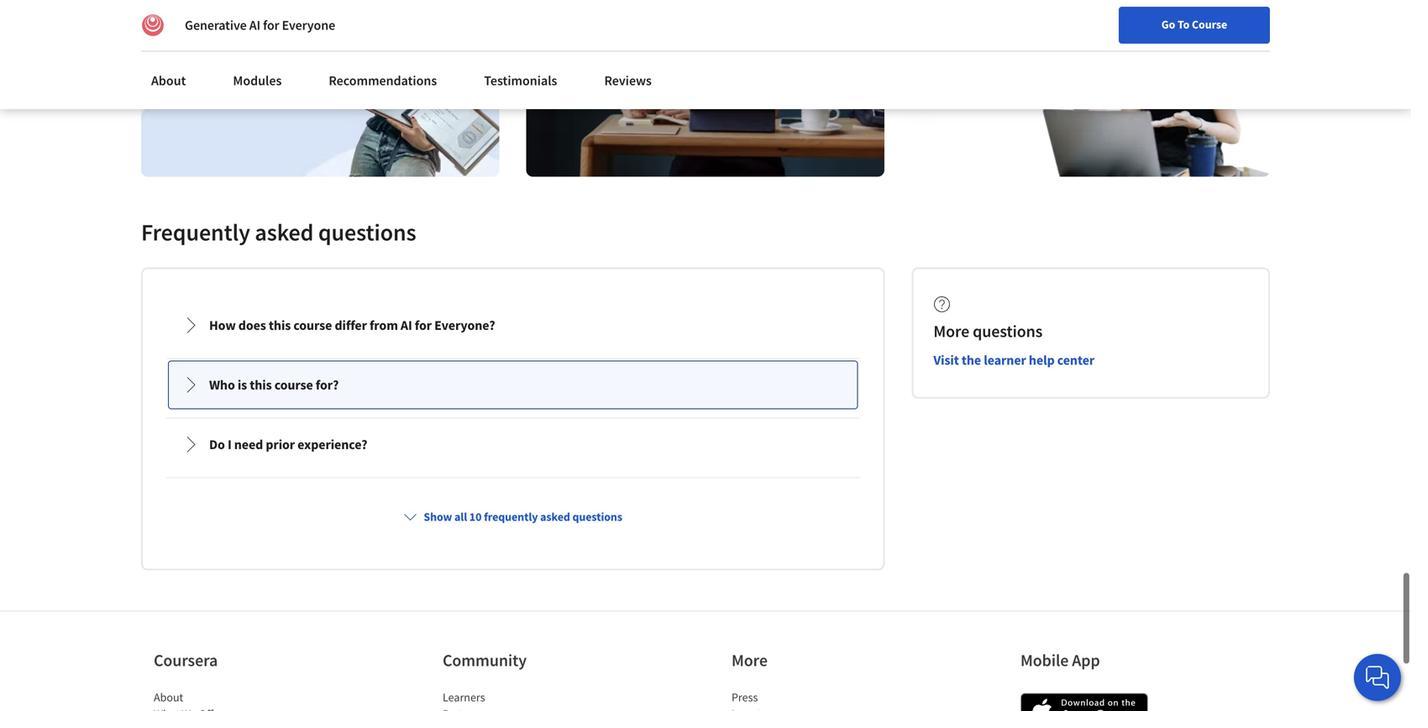 Task type: vqa. For each thing, say whether or not it's contained in the screenshot.
top asked
yes



Task type: describe. For each thing, give the bounding box(es) containing it.
need
[[234, 436, 263, 453]]

app
[[1073, 650, 1101, 671]]

go to course
[[1162, 17, 1228, 32]]

0 vertical spatial asked
[[255, 218, 314, 247]]

to
[[1178, 17, 1190, 32]]

learners list
[[443, 689, 586, 712]]

course
[[1192, 17, 1228, 32]]

go to course button
[[1119, 7, 1271, 44]]

who
[[209, 377, 235, 394]]

help
[[1029, 352, 1055, 369]]

how
[[209, 317, 236, 334]]

this for is
[[250, 377, 272, 394]]

mobile
[[1021, 650, 1069, 671]]

testimonials
[[484, 72, 558, 89]]

everyone?
[[435, 317, 495, 334]]

list item for coursera
[[154, 706, 297, 712]]

this for does
[[269, 317, 291, 334]]

all
[[455, 510, 467, 525]]

differ
[[335, 317, 367, 334]]

for inside how does this course differ from ai for everyone? dropdown button
[[415, 317, 432, 334]]

frequently
[[141, 218, 250, 247]]

show all 10 frequently asked questions button
[[397, 502, 629, 532]]

chat with us image
[[1365, 665, 1392, 692]]

reviews link
[[595, 62, 662, 99]]

is
[[238, 377, 247, 394]]

collapsed list
[[163, 296, 863, 712]]

show all 10 frequently asked questions
[[424, 510, 623, 525]]

0 vertical spatial questions
[[318, 218, 416, 247]]

learner
[[984, 352, 1027, 369]]

learners link
[[443, 690, 485, 705]]

go
[[1162, 17, 1176, 32]]

10
[[470, 510, 482, 525]]

english button
[[1059, 0, 1161, 55]]

recommendations link
[[319, 62, 447, 99]]

about list
[[154, 689, 297, 712]]

who is this course for?
[[209, 377, 339, 394]]

english
[[1089, 19, 1130, 36]]

about for frequently asked questions
[[151, 72, 186, 89]]

questions inside dropdown button
[[573, 510, 623, 525]]

about link for frequently asked questions
[[141, 62, 196, 99]]



Task type: locate. For each thing, give the bounding box(es) containing it.
1 vertical spatial course
[[275, 377, 313, 394]]

course left the for?
[[275, 377, 313, 394]]

1 vertical spatial about
[[154, 690, 183, 705]]

course left differ
[[294, 317, 332, 334]]

this inside the who is this course for? dropdown button
[[250, 377, 272, 394]]

visit the learner help center
[[934, 352, 1095, 369]]

0 horizontal spatial asked
[[255, 218, 314, 247]]

list item for more
[[732, 706, 875, 712]]

0 horizontal spatial more
[[732, 650, 768, 671]]

course inside the who is this course for? dropdown button
[[275, 377, 313, 394]]

modules
[[233, 72, 282, 89]]

who is this course for? button
[[169, 362, 857, 409]]

how does this course differ from ai for everyone? button
[[169, 302, 857, 349]]

for
[[263, 17, 279, 34], [415, 317, 432, 334]]

frequently
[[484, 510, 538, 525]]

about down the coursera
[[154, 690, 183, 705]]

list item down learners link
[[443, 706, 586, 712]]

download on the app store image
[[1021, 694, 1149, 712]]

this right is
[[250, 377, 272, 394]]

everyone
[[282, 17, 335, 34]]

1 horizontal spatial ai
[[401, 317, 412, 334]]

coursera
[[154, 650, 218, 671]]

deeplearning.ai image
[[141, 13, 165, 37]]

about
[[151, 72, 186, 89], [154, 690, 183, 705]]

list item down press on the bottom of page
[[732, 706, 875, 712]]

reviews
[[605, 72, 652, 89]]

0 vertical spatial about
[[151, 72, 186, 89]]

i
[[228, 436, 232, 453]]

asked inside dropdown button
[[540, 510, 570, 525]]

for?
[[316, 377, 339, 394]]

community
[[443, 650, 527, 671]]

modules link
[[223, 62, 292, 99]]

mobile app
[[1021, 650, 1101, 671]]

more
[[934, 321, 970, 342], [732, 650, 768, 671]]

press list
[[732, 689, 875, 712]]

1 list item from the left
[[154, 706, 297, 712]]

1 horizontal spatial list item
[[443, 706, 586, 712]]

generative ai for everyone
[[185, 17, 335, 34]]

center
[[1058, 352, 1095, 369]]

1 horizontal spatial more
[[934, 321, 970, 342]]

this
[[269, 317, 291, 334], [250, 377, 272, 394]]

the
[[962, 352, 982, 369]]

from
[[370, 317, 398, 334]]

show
[[424, 510, 452, 525]]

1 vertical spatial questions
[[973, 321, 1043, 342]]

list item for community
[[443, 706, 586, 712]]

course inside how does this course differ from ai for everyone? dropdown button
[[294, 317, 332, 334]]

ai
[[249, 17, 261, 34], [401, 317, 412, 334]]

1 vertical spatial about link
[[154, 690, 183, 705]]

0 vertical spatial course
[[294, 317, 332, 334]]

1 vertical spatial this
[[250, 377, 272, 394]]

recommendations
[[329, 72, 437, 89]]

press
[[732, 690, 758, 705]]

ai inside dropdown button
[[401, 317, 412, 334]]

frequently asked questions
[[141, 218, 416, 247]]

1 horizontal spatial asked
[[540, 510, 570, 525]]

for left "everyone"
[[263, 17, 279, 34]]

learners
[[443, 690, 485, 705]]

0 vertical spatial about link
[[141, 62, 196, 99]]

course
[[294, 317, 332, 334], [275, 377, 313, 394]]

1 vertical spatial ai
[[401, 317, 412, 334]]

visit
[[934, 352, 960, 369]]

about link inside "list"
[[154, 690, 183, 705]]

1 horizontal spatial for
[[415, 317, 432, 334]]

do
[[209, 436, 225, 453]]

0 horizontal spatial for
[[263, 17, 279, 34]]

1 vertical spatial asked
[[540, 510, 570, 525]]

this inside how does this course differ from ai for everyone? dropdown button
[[269, 317, 291, 334]]

2 horizontal spatial list item
[[732, 706, 875, 712]]

press link
[[732, 690, 758, 705]]

2 list item from the left
[[443, 706, 586, 712]]

more up visit
[[934, 321, 970, 342]]

more for more
[[732, 650, 768, 671]]

do i need prior experience?
[[209, 436, 368, 453]]

questions
[[318, 218, 416, 247], [973, 321, 1043, 342], [573, 510, 623, 525]]

2 horizontal spatial questions
[[973, 321, 1043, 342]]

about down deeplearning.ai image
[[151, 72, 186, 89]]

more up press on the bottom of page
[[732, 650, 768, 671]]

2 vertical spatial questions
[[573, 510, 623, 525]]

generative
[[185, 17, 247, 34]]

how does this course differ from ai for everyone?
[[209, 317, 495, 334]]

experience?
[[298, 436, 368, 453]]

this right does
[[269, 317, 291, 334]]

0 horizontal spatial ai
[[249, 17, 261, 34]]

0 horizontal spatial list item
[[154, 706, 297, 712]]

course for for?
[[275, 377, 313, 394]]

about link for more
[[154, 690, 183, 705]]

1 vertical spatial for
[[415, 317, 432, 334]]

0 vertical spatial ai
[[249, 17, 261, 34]]

0 vertical spatial for
[[263, 17, 279, 34]]

for right from
[[415, 317, 432, 334]]

more questions
[[934, 321, 1043, 342]]

testimonials link
[[474, 62, 568, 99]]

about link down the coursera
[[154, 690, 183, 705]]

about inside "list"
[[154, 690, 183, 705]]

visit the learner help center link
[[934, 352, 1095, 369]]

0 vertical spatial more
[[934, 321, 970, 342]]

show notifications image
[[1185, 21, 1205, 41]]

list item down the coursera
[[154, 706, 297, 712]]

asked
[[255, 218, 314, 247], [540, 510, 570, 525]]

0 horizontal spatial questions
[[318, 218, 416, 247]]

about for more
[[154, 690, 183, 705]]

3 list item from the left
[[732, 706, 875, 712]]

about link
[[141, 62, 196, 99], [154, 690, 183, 705]]

1 vertical spatial more
[[732, 650, 768, 671]]

do i need prior experience? button
[[169, 421, 857, 468]]

course for differ
[[294, 317, 332, 334]]

1 horizontal spatial questions
[[573, 510, 623, 525]]

prior
[[266, 436, 295, 453]]

ai right from
[[401, 317, 412, 334]]

about link down deeplearning.ai image
[[141, 62, 196, 99]]

ai right "generative"
[[249, 17, 261, 34]]

0 vertical spatial this
[[269, 317, 291, 334]]

does
[[238, 317, 266, 334]]

None search field
[[240, 11, 643, 44]]

list item
[[154, 706, 297, 712], [443, 706, 586, 712], [732, 706, 875, 712]]

more for more questions
[[934, 321, 970, 342]]



